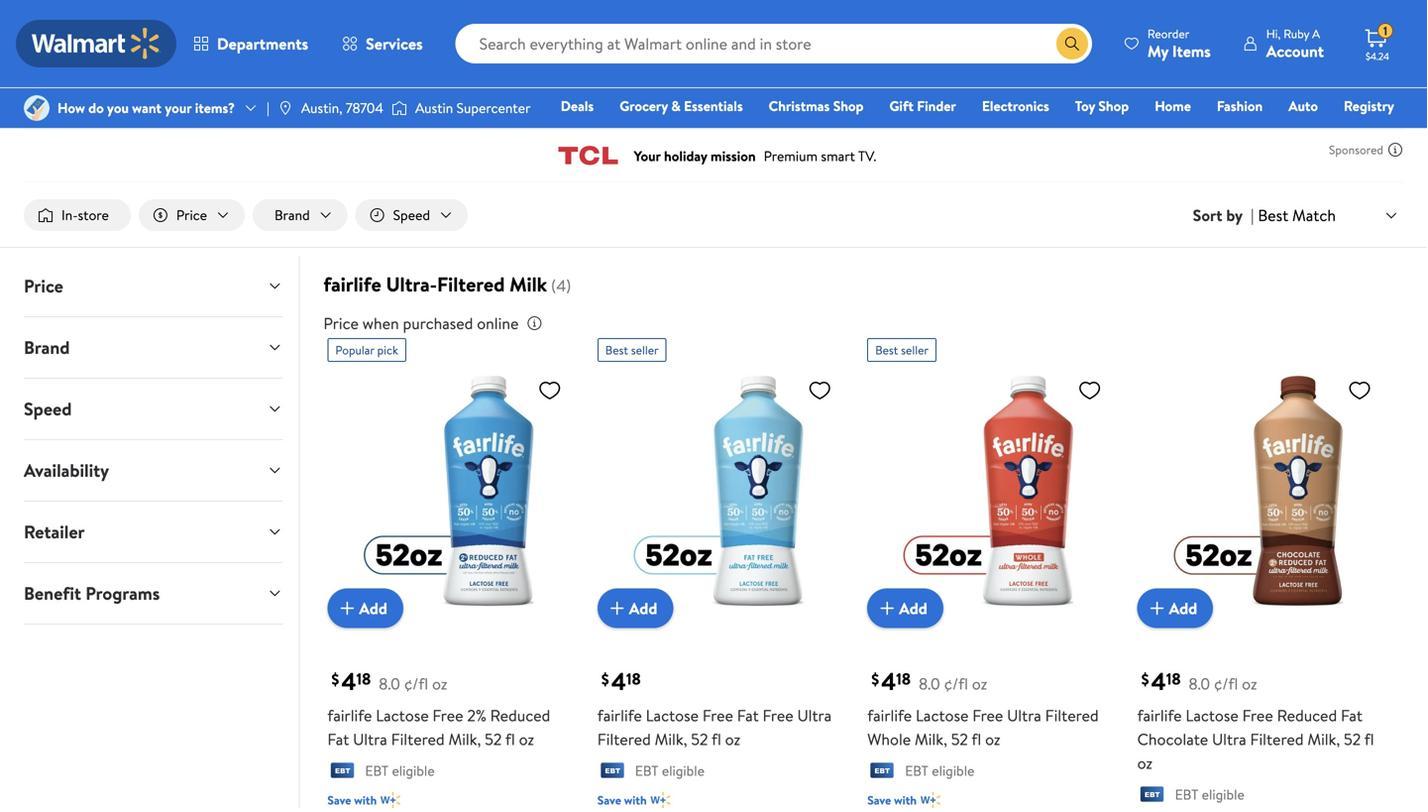 Task type: describe. For each thing, give the bounding box(es) containing it.
reorder
[[1148, 25, 1190, 42]]

add to cart image for fairlife lactose free reduced fat chocolate ultra filtered milk, 52 fl oz image
[[1146, 596, 1170, 620]]

grocery & essentials link
[[611, 95, 752, 117]]

fl inside $ 4 18 8.0 ¢/fl oz fairlife lactose free ultra filtered whole milk, 52 fl oz
[[972, 728, 982, 750]]

ultra inside $ 4 18 8.0 ¢/fl oz fairlife lactose free 2% reduced fat ultra filtered milk, 52 fl oz
[[353, 728, 388, 750]]

$ 4 18 8.0 ¢/fl oz fairlife lactose free 2% reduced fat ultra filtered milk, 52 fl oz
[[328, 665, 551, 750]]

ad disclaimer and feedback for skylinedisplayad image
[[1388, 142, 1404, 158]]

how do you want your items?
[[58, 98, 235, 117]]

add for fairlife lactose free fat free ultra filtered milk, 52 fl oz
[[629, 597, 658, 619]]

fat inside '$ 4 18 8.0 ¢/fl oz fairlife lactose free reduced fat chocolate ultra filtered milk, 52 fl oz'
[[1342, 705, 1363, 726]]

speed tab
[[8, 379, 299, 439]]

free for $ 4 18 8.0 ¢/fl oz fairlife lactose free reduced fat chocolate ultra filtered milk, 52 fl oz
[[1243, 705, 1274, 726]]

eligible for fairlife lactose free reduced fat chocolate ultra filtered milk, 52 fl oz
[[1202, 785, 1245, 804]]

gift finder
[[890, 96, 957, 116]]

services button
[[325, 20, 440, 67]]

ebt image for fairlife lactose free 2% reduced fat ultra filtered milk, 52 fl oz
[[328, 762, 357, 782]]

18 for $ 4 18 8.0 ¢/fl oz fairlife lactose free ultra filtered whole milk, 52 fl oz
[[897, 668, 911, 690]]

1 vertical spatial brand button
[[8, 317, 299, 378]]

18 for $ 4 18
[[627, 668, 641, 690]]

home
[[1155, 96, 1192, 116]]

walmart+
[[1336, 124, 1395, 143]]

(4)
[[551, 275, 572, 297]]

speed button inside sort and filter section element
[[356, 199, 468, 231]]

lactose inside fairlife lactose free fat free ultra filtered milk, 52 fl oz
[[646, 705, 699, 726]]

fashion link
[[1209, 95, 1272, 117]]

items?
[[195, 98, 235, 117]]

match
[[1293, 204, 1337, 226]]

my
[[1148, 40, 1169, 62]]

$ for $ 4 18
[[602, 669, 610, 690]]

how
[[58, 98, 85, 117]]

4 for $ 4 18 8.0 ¢/fl oz fairlife lactose free ultra filtered whole milk, 52 fl oz
[[882, 665, 897, 698]]

Search search field
[[456, 24, 1093, 63]]

reduced inside '$ 4 18 8.0 ¢/fl oz fairlife lactose free reduced fat chocolate ultra filtered milk, 52 fl oz'
[[1278, 705, 1338, 726]]

ebt image for 8.0 ¢/fl oz
[[868, 762, 898, 782]]

4 for $ 4 18 8.0 ¢/fl oz fairlife lactose free 2% reduced fat ultra filtered milk, 52 fl oz
[[341, 665, 356, 698]]

1
[[1384, 23, 1388, 39]]

auto link
[[1280, 95, 1328, 117]]

sponsored
[[1330, 141, 1384, 158]]

one
[[1243, 124, 1273, 143]]

add button for fairlife lactose free fat free ultra filtered milk, 52 fl oz
[[598, 588, 674, 628]]

in-
[[61, 205, 78, 225]]

add to favorites list, fairlife lactose free reduced fat chocolate ultra filtered milk, 52 fl oz image
[[1349, 378, 1372, 403]]

ultra inside $ 4 18 8.0 ¢/fl oz fairlife lactose free ultra filtered whole milk, 52 fl oz
[[1008, 705, 1042, 726]]

austin,
[[301, 98, 343, 117]]

popular pick
[[336, 342, 398, 359]]

filtered inside $ 4 18 8.0 ¢/fl oz fairlife lactose free ultra filtered whole milk, 52 fl oz
[[1046, 705, 1099, 726]]

add for fairlife lactose free ultra filtered whole milk, 52 fl oz
[[900, 597, 928, 619]]

austin
[[415, 98, 453, 117]]

ebt image for fairlife lactose free reduced fat chocolate ultra filtered milk, 52 fl oz
[[1138, 786, 1168, 806]]

services
[[366, 33, 423, 55]]

auto
[[1289, 96, 1319, 116]]

your
[[165, 98, 192, 117]]

fairlife lactose free fat free ultra filtered milk, 52 fl oz
[[598, 705, 832, 750]]

2%
[[467, 705, 487, 726]]

milk, inside fairlife lactose free fat free ultra filtered milk, 52 fl oz
[[655, 728, 688, 750]]

price button inside sort and filter section element
[[139, 199, 245, 231]]

store
[[78, 205, 109, 225]]

one debit link
[[1234, 123, 1319, 144]]

availability tab
[[8, 440, 299, 501]]

ebt eligible for fairlife lactose free ultra filtered whole milk, 52 fl oz
[[906, 761, 975, 780]]

christmas shop
[[769, 96, 864, 116]]

ebt image for 4
[[598, 762, 627, 782]]

$4.24
[[1366, 50, 1390, 63]]

search icon image
[[1065, 36, 1081, 52]]

&
[[672, 96, 681, 116]]

departments button
[[177, 20, 325, 67]]

8.0 for $ 4 18 8.0 ¢/fl oz fairlife lactose free ultra filtered whole milk, 52 fl oz
[[919, 673, 941, 695]]

retailer button
[[8, 502, 299, 562]]

fl inside $ 4 18 8.0 ¢/fl oz fairlife lactose free 2% reduced fat ultra filtered milk, 52 fl oz
[[506, 728, 515, 750]]

registry
[[1345, 96, 1395, 116]]

want
[[132, 98, 162, 117]]

fairlife for $ 4 18 8.0 ¢/fl oz fairlife lactose free ultra filtered whole milk, 52 fl oz
[[868, 705, 912, 726]]

ebt for fairlife lactose free fat free ultra filtered milk, 52 fl oz
[[635, 761, 659, 780]]

add to cart image for 8.0 ¢/fl oz
[[876, 596, 900, 620]]

best inside dropdown button
[[1259, 204, 1289, 226]]

fat inside fairlife lactose free fat free ultra filtered milk, 52 fl oz
[[738, 705, 759, 726]]

a
[[1313, 25, 1321, 42]]

shop for christmas shop
[[834, 96, 864, 116]]

brand inside brand tab
[[24, 335, 70, 360]]

retailer
[[24, 520, 85, 544]]

add to favorites list, fairlife lactose free 2% reduced fat ultra filtered milk, 52 fl oz image
[[538, 378, 562, 403]]

account
[[1267, 40, 1325, 62]]

supercenter
[[457, 98, 531, 117]]

walmart image
[[32, 28, 161, 59]]

deals
[[561, 96, 594, 116]]

ebt for fairlife lactose free 2% reduced fat ultra filtered milk, 52 fl oz
[[365, 761, 389, 780]]

best seller for 4
[[606, 342, 659, 359]]

fairlife for $ 4 18 8.0 ¢/fl oz fairlife lactose free 2% reduced fat ultra filtered milk, 52 fl oz
[[328, 705, 372, 726]]

hi,
[[1267, 25, 1281, 42]]

18 for $ 4 18 8.0 ¢/fl oz fairlife lactose free 2% reduced fat ultra filtered milk, 52 fl oz
[[356, 668, 371, 690]]

add to favorites list, fairlife lactose free fat free ultra filtered milk, 52 fl oz image
[[808, 378, 832, 403]]

purchased
[[403, 312, 473, 334]]

hi, ruby a account
[[1267, 25, 1325, 62]]

milk, inside $ 4 18 8.0 ¢/fl oz fairlife lactose free 2% reduced fat ultra filtered milk, 52 fl oz
[[449, 728, 481, 750]]

gift
[[890, 96, 914, 116]]

by
[[1227, 204, 1244, 226]]

$ 4 18 8.0 ¢/fl oz fairlife lactose free reduced fat chocolate ultra filtered milk, 52 fl oz
[[1138, 665, 1375, 774]]

you
[[107, 98, 129, 117]]

when
[[363, 312, 399, 334]]

price when purchased online
[[324, 312, 519, 334]]

ultra-
[[386, 270, 437, 298]]

$ 4 18
[[602, 665, 641, 698]]

walmart plus image
[[381, 790, 401, 808]]

fairlife for $ 4 18 8.0 ¢/fl oz fairlife lactose free reduced fat chocolate ultra filtered milk, 52 fl oz
[[1138, 705, 1183, 726]]

best match
[[1259, 204, 1337, 226]]

8.0 for $ 4 18 8.0 ¢/fl oz fairlife lactose free reduced fat chocolate ultra filtered milk, 52 fl oz
[[1189, 673, 1211, 695]]

| inside sort and filter section element
[[1251, 204, 1255, 226]]

$ 4 18 8.0 ¢/fl oz fairlife lactose free ultra filtered whole milk, 52 fl oz
[[868, 665, 1099, 750]]

reduced inside $ 4 18 8.0 ¢/fl oz fairlife lactose free 2% reduced fat ultra filtered milk, 52 fl oz
[[490, 705, 551, 726]]

¢/fl for $ 4 18 8.0 ¢/fl oz fairlife lactose free reduced fat chocolate ultra filtered milk, 52 fl oz
[[1215, 673, 1239, 695]]

online
[[477, 312, 519, 334]]

add button for fairlife lactose free ultra filtered whole milk, 52 fl oz
[[868, 588, 944, 628]]

benefit programs
[[24, 581, 160, 606]]

ultra inside '$ 4 18 8.0 ¢/fl oz fairlife lactose free reduced fat chocolate ultra filtered milk, 52 fl oz'
[[1213, 728, 1247, 750]]

benefit
[[24, 581, 81, 606]]

fl inside fairlife lactose free fat free ultra filtered milk, 52 fl oz
[[712, 728, 722, 750]]

popular
[[336, 342, 375, 359]]

best match button
[[1255, 202, 1404, 228]]

add for fairlife lactose free 2% reduced fat ultra filtered milk, 52 fl oz
[[359, 597, 388, 619]]

grocery & essentials
[[620, 96, 743, 116]]

52 inside $ 4 18 8.0 ¢/fl oz fairlife lactose free ultra filtered whole milk, 52 fl oz
[[952, 728, 969, 750]]

speed inside sort and filter section element
[[393, 205, 430, 225]]

$ for $ 4 18 8.0 ¢/fl oz fairlife lactose free reduced fat chocolate ultra filtered milk, 52 fl oz
[[1142, 669, 1150, 690]]

Walmart Site-Wide search field
[[456, 24, 1093, 63]]

52 inside '$ 4 18 8.0 ¢/fl oz fairlife lactose free reduced fat chocolate ultra filtered milk, 52 fl oz'
[[1345, 728, 1362, 750]]

4 for $ 4 18 8.0 ¢/fl oz fairlife lactose free reduced fat chocolate ultra filtered milk, 52 fl oz
[[1152, 665, 1167, 698]]

christmas shop link
[[760, 95, 873, 117]]

departments
[[217, 33, 308, 55]]

essentials
[[684, 96, 743, 116]]

2 horizontal spatial price
[[324, 312, 359, 334]]

milk
[[510, 270, 547, 298]]

lactose for $ 4 18 8.0 ¢/fl oz fairlife lactose free 2% reduced fat ultra filtered milk, 52 fl oz
[[376, 705, 429, 726]]

chocolate
[[1138, 728, 1209, 750]]

1 vertical spatial speed button
[[8, 379, 299, 439]]

sort
[[1193, 204, 1223, 226]]

walmart+ link
[[1327, 123, 1404, 144]]

sort by |
[[1193, 204, 1255, 226]]

¢/fl for $ 4 18 8.0 ¢/fl oz fairlife lactose free ultra filtered whole milk, 52 fl oz
[[944, 673, 969, 695]]

¢/fl for $ 4 18 8.0 ¢/fl oz fairlife lactose free 2% reduced fat ultra filtered milk, 52 fl oz
[[404, 673, 429, 695]]



Task type: vqa. For each thing, say whether or not it's contained in the screenshot.
the Price 'dropdown button'
yes



Task type: locate. For each thing, give the bounding box(es) containing it.
4 4 from the left
[[1152, 665, 1167, 698]]

ebt up walmart plus image at the left bottom of page
[[365, 761, 389, 780]]

8.0 inside $ 4 18 8.0 ¢/fl oz fairlife lactose free 2% reduced fat ultra filtered milk, 52 fl oz
[[379, 673, 400, 695]]

4 for $ 4 18
[[612, 665, 627, 698]]

| right by
[[1251, 204, 1255, 226]]

1 horizontal spatial seller
[[902, 342, 929, 359]]

0 horizontal spatial ¢/fl
[[404, 673, 429, 695]]

ebt eligible down whole in the right of the page
[[906, 761, 975, 780]]

2 add from the left
[[629, 597, 658, 619]]

4 inside $ 4 18 8.0 ¢/fl oz fairlife lactose free ultra filtered whole milk, 52 fl oz
[[882, 665, 897, 698]]

0 horizontal spatial ebt image
[[598, 762, 627, 782]]

milk, inside '$ 4 18 8.0 ¢/fl oz fairlife lactose free reduced fat chocolate ultra filtered milk, 52 fl oz'
[[1308, 728, 1341, 750]]

1 vertical spatial ebt image
[[1138, 786, 1168, 806]]

1 horizontal spatial |
[[1251, 204, 1255, 226]]

0 horizontal spatial seller
[[631, 342, 659, 359]]

ultra inside fairlife lactose free fat free ultra filtered milk, 52 fl oz
[[798, 705, 832, 726]]

add button
[[328, 588, 404, 628], [598, 588, 674, 628], [868, 588, 944, 628], [1138, 588, 1214, 628]]

2 free from the left
[[703, 705, 734, 726]]

walmart plus image for 8.0 ¢/fl oz
[[921, 790, 941, 808]]

fat inside $ 4 18 8.0 ¢/fl oz fairlife lactose free 2% reduced fat ultra filtered milk, 52 fl oz
[[328, 728, 349, 750]]

grocery
[[620, 96, 668, 116]]

ebt eligible for fairlife lactose free 2% reduced fat ultra filtered milk, 52 fl oz
[[365, 761, 435, 780]]

ebt image down $ 4 18
[[598, 762, 627, 782]]

2 horizontal spatial ¢/fl
[[1215, 673, 1239, 695]]

milk, inside $ 4 18 8.0 ¢/fl oz fairlife lactose free ultra filtered whole milk, 52 fl oz
[[915, 728, 948, 750]]

1 4 from the left
[[341, 665, 356, 698]]

free for $ 4 18 8.0 ¢/fl oz fairlife lactose free 2% reduced fat ultra filtered milk, 52 fl oz
[[433, 705, 464, 726]]

2 horizontal spatial fat
[[1342, 705, 1363, 726]]

free inside $ 4 18 8.0 ¢/fl oz fairlife lactose free 2% reduced fat ultra filtered milk, 52 fl oz
[[433, 705, 464, 726]]

1 reduced from the left
[[490, 705, 551, 726]]

0 horizontal spatial reduced
[[490, 705, 551, 726]]

1 horizontal spatial walmart plus image
[[921, 790, 941, 808]]

1 52 from the left
[[485, 728, 502, 750]]

whole
[[868, 728, 911, 750]]

ebt eligible down chocolate
[[1176, 785, 1245, 804]]

fairlife lactose free ultra filtered whole milk, 52 fl oz image
[[868, 370, 1110, 612]]

speed button
[[356, 199, 468, 231], [8, 379, 299, 439]]

filtered inside $ 4 18 8.0 ¢/fl oz fairlife lactose free 2% reduced fat ultra filtered milk, 52 fl oz
[[391, 728, 445, 750]]

free inside '$ 4 18 8.0 ¢/fl oz fairlife lactose free reduced fat chocolate ultra filtered milk, 52 fl oz'
[[1243, 705, 1274, 726]]

1 add from the left
[[359, 597, 388, 619]]

3 52 from the left
[[952, 728, 969, 750]]

brand tab
[[8, 317, 299, 378]]

2 add button from the left
[[598, 588, 674, 628]]

0 horizontal spatial 8.0
[[379, 673, 400, 695]]

fairlife lactose free 2% reduced fat ultra filtered milk, 52 fl oz image
[[328, 370, 570, 612]]

1 horizontal spatial speed button
[[356, 199, 468, 231]]

18 inside $ 4 18 8.0 ¢/fl oz fairlife lactose free 2% reduced fat ultra filtered milk, 52 fl oz
[[356, 668, 371, 690]]

0 horizontal spatial ebt image
[[328, 762, 357, 782]]

 image right 78704
[[392, 98, 407, 118]]

$ inside $ 4 18 8.0 ¢/fl oz fairlife lactose free 2% reduced fat ultra filtered milk, 52 fl oz
[[332, 669, 339, 690]]

52 inside fairlife lactose free fat free ultra filtered milk, 52 fl oz
[[691, 728, 708, 750]]

2 vertical spatial price
[[324, 312, 359, 334]]

fat
[[738, 705, 759, 726], [1342, 705, 1363, 726], [328, 728, 349, 750]]

legal information image
[[527, 315, 543, 331]]

ebt
[[365, 761, 389, 780], [635, 761, 659, 780], [906, 761, 929, 780], [1176, 785, 1199, 804]]

do
[[88, 98, 104, 117]]

finder
[[917, 96, 957, 116]]

availability button
[[8, 440, 299, 501]]

shop right christmas
[[834, 96, 864, 116]]

2 fl from the left
[[712, 728, 722, 750]]

$ for $ 4 18 8.0 ¢/fl oz fairlife lactose free ultra filtered whole milk, 52 fl oz
[[872, 669, 880, 690]]

pick
[[377, 342, 398, 359]]

add to cart image for 4
[[606, 596, 629, 620]]

lactose inside $ 4 18 8.0 ¢/fl oz fairlife lactose free 2% reduced fat ultra filtered milk, 52 fl oz
[[376, 705, 429, 726]]

18 for $ 4 18 8.0 ¢/fl oz fairlife lactose free reduced fat chocolate ultra filtered milk, 52 fl oz
[[1167, 668, 1181, 690]]

$ for $ 4 18 8.0 ¢/fl oz fairlife lactose free 2% reduced fat ultra filtered milk, 52 fl oz
[[332, 669, 339, 690]]

filtered inside '$ 4 18 8.0 ¢/fl oz fairlife lactose free reduced fat chocolate ultra filtered milk, 52 fl oz'
[[1251, 728, 1304, 750]]

add to cart image
[[606, 596, 629, 620], [876, 596, 900, 620]]

price up 'price' tab
[[176, 205, 207, 225]]

fl
[[506, 728, 515, 750], [712, 728, 722, 750], [972, 728, 982, 750], [1365, 728, 1375, 750]]

2 $ from the left
[[602, 669, 610, 690]]

0 horizontal spatial |
[[267, 98, 270, 117]]

debit
[[1276, 124, 1310, 143]]

add button for fairlife lactose free 2% reduced fat ultra filtered milk, 52 fl oz
[[328, 588, 404, 628]]

1 $ from the left
[[332, 669, 339, 690]]

0 vertical spatial price
[[176, 205, 207, 225]]

fairlife ultra-filtered milk (4)
[[324, 270, 572, 298]]

price tab
[[8, 256, 299, 316]]

ebt down whole in the right of the page
[[906, 761, 929, 780]]

1 add to cart image from the left
[[336, 596, 359, 620]]

2 reduced from the left
[[1278, 705, 1338, 726]]

1 ¢/fl from the left
[[404, 673, 429, 695]]

fashion
[[1218, 96, 1264, 116]]

austin, 78704
[[301, 98, 384, 117]]

¢/fl inside $ 4 18 8.0 ¢/fl oz fairlife lactose free ultra filtered whole milk, 52 fl oz
[[944, 673, 969, 695]]

1 horizontal spatial add to cart image
[[1146, 596, 1170, 620]]

sort and filter section element
[[0, 183, 1428, 247]]

speed button up ultra-
[[356, 199, 468, 231]]

seller
[[631, 342, 659, 359], [902, 342, 929, 359]]

3 4 from the left
[[882, 665, 897, 698]]

ebt eligible up walmart plus image at the left bottom of page
[[365, 761, 435, 780]]

fairlife inside fairlife lactose free fat free ultra filtered milk, 52 fl oz
[[598, 705, 642, 726]]

electronics link
[[974, 95, 1059, 117]]

 image left how
[[24, 95, 50, 121]]

4 add button from the left
[[1138, 588, 1214, 628]]

toy shop link
[[1067, 95, 1139, 117]]

0 vertical spatial brand button
[[253, 199, 348, 231]]

1 vertical spatial brand
[[24, 335, 70, 360]]

0 horizontal spatial speed button
[[8, 379, 299, 439]]

0 horizontal spatial fat
[[328, 728, 349, 750]]

speed button up the availability tab
[[8, 379, 299, 439]]

1 add button from the left
[[328, 588, 404, 628]]

$ inside $ 4 18
[[602, 669, 610, 690]]

1 vertical spatial |
[[1251, 204, 1255, 226]]

3 add from the left
[[900, 597, 928, 619]]

price button up 'price' tab
[[139, 199, 245, 231]]

price up "popular"
[[324, 312, 359, 334]]

2 walmart plus image from the left
[[921, 790, 941, 808]]

deals link
[[552, 95, 603, 117]]

1 vertical spatial speed
[[24, 397, 72, 422]]

1 ebt image from the left
[[598, 762, 627, 782]]

add to cart image for fairlife lactose free 2% reduced fat ultra filtered milk, 52 fl oz image
[[336, 596, 359, 620]]

2 ¢/fl from the left
[[944, 673, 969, 695]]

fairlife
[[324, 270, 381, 298], [328, 705, 372, 726], [598, 705, 642, 726], [868, 705, 912, 726], [1138, 705, 1183, 726]]

2 shop from the left
[[1099, 96, 1130, 116]]

toy shop
[[1076, 96, 1130, 116]]

filtered
[[437, 270, 505, 298], [1046, 705, 1099, 726], [391, 728, 445, 750], [598, 728, 651, 750], [1251, 728, 1304, 750]]

oz inside fairlife lactose free fat free ultra filtered milk, 52 fl oz
[[726, 728, 741, 750]]

4 $ from the left
[[1142, 669, 1150, 690]]

programs
[[86, 581, 160, 606]]

1 horizontal spatial fat
[[738, 705, 759, 726]]

4 lactose from the left
[[1186, 705, 1239, 726]]

speed inside tab
[[24, 397, 72, 422]]

3 8.0 from the left
[[1189, 673, 1211, 695]]

ebt for fairlife lactose free ultra filtered whole milk, 52 fl oz
[[906, 761, 929, 780]]

$ inside '$ 4 18 8.0 ¢/fl oz fairlife lactose free reduced fat chocolate ultra filtered milk, 52 fl oz'
[[1142, 669, 1150, 690]]

 image for austin supercenter
[[392, 98, 407, 118]]

in-store
[[61, 205, 109, 225]]

free for $ 4 18 8.0 ¢/fl oz fairlife lactose free ultra filtered whole milk, 52 fl oz
[[973, 705, 1004, 726]]

3 lactose from the left
[[916, 705, 969, 726]]

ruby
[[1284, 25, 1310, 42]]

fairlife lactose free reduced fat chocolate ultra filtered milk, 52 fl oz image
[[1138, 370, 1380, 612]]

4 add from the left
[[1170, 597, 1198, 619]]

austin supercenter
[[415, 98, 531, 117]]

add to favorites list, fairlife lactose free ultra filtered whole milk, 52 fl oz image
[[1078, 378, 1102, 403]]

2 best seller from the left
[[876, 342, 929, 359]]

3 fl from the left
[[972, 728, 982, 750]]

1 horizontal spatial ¢/fl
[[944, 673, 969, 695]]

1 shop from the left
[[834, 96, 864, 116]]

4 18 from the left
[[1167, 668, 1181, 690]]

eligible for fairlife lactose free fat free ultra filtered milk, 52 fl oz
[[662, 761, 705, 780]]

electronics
[[982, 96, 1050, 116]]

ebt eligible
[[365, 761, 435, 780], [635, 761, 705, 780], [906, 761, 975, 780], [1176, 785, 1245, 804]]

1 horizontal spatial best seller
[[876, 342, 929, 359]]

lactose inside $ 4 18 8.0 ¢/fl oz fairlife lactose free ultra filtered whole milk, 52 fl oz
[[916, 705, 969, 726]]

price inside sort and filter section element
[[176, 205, 207, 225]]

fairlife inside $ 4 18 8.0 ¢/fl oz fairlife lactose free 2% reduced fat ultra filtered milk, 52 fl oz
[[328, 705, 372, 726]]

8.0 inside '$ 4 18 8.0 ¢/fl oz fairlife lactose free reduced fat chocolate ultra filtered milk, 52 fl oz'
[[1189, 673, 1211, 695]]

1 18 from the left
[[356, 668, 371, 690]]

5 free from the left
[[1243, 705, 1274, 726]]

3 add button from the left
[[868, 588, 944, 628]]

availability
[[24, 458, 109, 483]]

3 milk, from the left
[[915, 728, 948, 750]]

0 horizontal spatial add to cart image
[[606, 596, 629, 620]]

1 fl from the left
[[506, 728, 515, 750]]

0 vertical spatial speed
[[393, 205, 430, 225]]

reorder my items
[[1148, 25, 1211, 62]]

speed up availability on the bottom
[[24, 397, 72, 422]]

lactose for $ 4 18 8.0 ¢/fl oz fairlife lactose free ultra filtered whole milk, 52 fl oz
[[916, 705, 969, 726]]

fairlife inside $ 4 18 8.0 ¢/fl oz fairlife lactose free ultra filtered whole milk, 52 fl oz
[[868, 705, 912, 726]]

18 inside $ 4 18 8.0 ¢/fl oz fairlife lactose free ultra filtered whole milk, 52 fl oz
[[897, 668, 911, 690]]

price down in-
[[24, 274, 63, 299]]

price inside tab
[[24, 274, 63, 299]]

4 52 from the left
[[1345, 728, 1362, 750]]

milk,
[[449, 728, 481, 750], [655, 728, 688, 750], [915, 728, 948, 750], [1308, 728, 1341, 750]]

18 inside $ 4 18
[[627, 668, 641, 690]]

walmart plus image for 4
[[651, 790, 671, 808]]

3 18 from the left
[[897, 668, 911, 690]]

4 inside $ 4 18 8.0 ¢/fl oz fairlife lactose free 2% reduced fat ultra filtered milk, 52 fl oz
[[341, 665, 356, 698]]

lactose inside '$ 4 18 8.0 ¢/fl oz fairlife lactose free reduced fat chocolate ultra filtered milk, 52 fl oz'
[[1186, 705, 1239, 726]]

2 seller from the left
[[902, 342, 929, 359]]

ebt eligible for fairlife lactose free reduced fat chocolate ultra filtered milk, 52 fl oz
[[1176, 785, 1245, 804]]

retailer tab
[[8, 502, 299, 562]]

ebt image
[[328, 762, 357, 782], [1138, 786, 1168, 806]]

shop right toy
[[1099, 96, 1130, 116]]

1 walmart plus image from the left
[[651, 790, 671, 808]]

lactose for $ 4 18 8.0 ¢/fl oz fairlife lactose free reduced fat chocolate ultra filtered milk, 52 fl oz
[[1186, 705, 1239, 726]]

seller for 8.0 ¢/fl oz
[[902, 342, 929, 359]]

0 horizontal spatial best seller
[[606, 342, 659, 359]]

ebt eligible for fairlife lactose free fat free ultra filtered milk, 52 fl oz
[[635, 761, 705, 780]]

0 horizontal spatial best
[[606, 342, 629, 359]]

1 horizontal spatial ebt image
[[1138, 786, 1168, 806]]

ebt for fairlife lactose free reduced fat chocolate ultra filtered milk, 52 fl oz
[[1176, 785, 1199, 804]]

eligible down $ 4 18 8.0 ¢/fl oz fairlife lactose free ultra filtered whole milk, 52 fl oz
[[932, 761, 975, 780]]

fairlife lactose free fat free ultra filtered milk, 52 fl oz image
[[598, 370, 840, 612]]

speed up ultra-
[[393, 205, 430, 225]]

52 inside $ 4 18 8.0 ¢/fl oz fairlife lactose free 2% reduced fat ultra filtered milk, 52 fl oz
[[485, 728, 502, 750]]

1 horizontal spatial price
[[176, 205, 207, 225]]

¢/fl inside '$ 4 18 8.0 ¢/fl oz fairlife lactose free reduced fat chocolate ultra filtered milk, 52 fl oz'
[[1215, 673, 1239, 695]]

registry one debit
[[1243, 96, 1395, 143]]

0 vertical spatial price button
[[139, 199, 245, 231]]

brand inside sort and filter section element
[[275, 205, 310, 225]]

4 inside '$ 4 18 8.0 ¢/fl oz fairlife lactose free reduced fat chocolate ultra filtered milk, 52 fl oz'
[[1152, 665, 1167, 698]]

filtered inside fairlife lactose free fat free ultra filtered milk, 52 fl oz
[[598, 728, 651, 750]]

3 free from the left
[[763, 705, 794, 726]]

1 horizontal spatial 8.0
[[919, 673, 941, 695]]

1 horizontal spatial reduced
[[1278, 705, 1338, 726]]

lactose
[[376, 705, 429, 726], [646, 705, 699, 726], [916, 705, 969, 726], [1186, 705, 1239, 726]]

registry link
[[1336, 95, 1404, 117]]

1 horizontal spatial shop
[[1099, 96, 1130, 116]]

1 vertical spatial price button
[[8, 256, 299, 316]]

eligible down chocolate
[[1202, 785, 1245, 804]]

2 add to cart image from the left
[[1146, 596, 1170, 620]]

fairlife inside '$ 4 18 8.0 ¢/fl oz fairlife lactose free reduced fat chocolate ultra filtered milk, 52 fl oz'
[[1138, 705, 1183, 726]]

 image for how do you want your items?
[[24, 95, 50, 121]]

free inside $ 4 18 8.0 ¢/fl oz fairlife lactose free ultra filtered whole milk, 52 fl oz
[[973, 705, 1004, 726]]

eligible down fairlife lactose free fat free ultra filtered milk, 52 fl oz
[[662, 761, 705, 780]]

1 horizontal spatial add to cart image
[[876, 596, 900, 620]]

in-store button
[[24, 199, 131, 231]]

1 horizontal spatial speed
[[393, 205, 430, 225]]

benefit programs tab
[[8, 563, 299, 624]]

2 ebt image from the left
[[868, 762, 898, 782]]

2 milk, from the left
[[655, 728, 688, 750]]

fl inside '$ 4 18 8.0 ¢/fl oz fairlife lactose free reduced fat chocolate ultra filtered milk, 52 fl oz'
[[1365, 728, 1375, 750]]

1 horizontal spatial  image
[[392, 98, 407, 118]]

ebt image
[[598, 762, 627, 782], [868, 762, 898, 782]]

0 horizontal spatial add to cart image
[[336, 596, 359, 620]]

2 add to cart image from the left
[[876, 596, 900, 620]]

78704
[[346, 98, 384, 117]]

3 ¢/fl from the left
[[1215, 673, 1239, 695]]

4 milk, from the left
[[1308, 728, 1341, 750]]

$ inside $ 4 18 8.0 ¢/fl oz fairlife lactose free ultra filtered whole milk, 52 fl oz
[[872, 669, 880, 690]]

18 inside '$ 4 18 8.0 ¢/fl oz fairlife lactose free reduced fat chocolate ultra filtered milk, 52 fl oz'
[[1167, 668, 1181, 690]]

4 fl from the left
[[1365, 728, 1375, 750]]

brand button
[[253, 199, 348, 231], [8, 317, 299, 378]]

8.0 inside $ 4 18 8.0 ¢/fl oz fairlife lactose free ultra filtered whole milk, 52 fl oz
[[919, 673, 941, 695]]

4 free from the left
[[973, 705, 1004, 726]]

 image
[[277, 100, 293, 116]]

walmart plus image
[[651, 790, 671, 808], [921, 790, 941, 808]]

0 vertical spatial speed button
[[356, 199, 468, 231]]

| right items?
[[267, 98, 270, 117]]

oz
[[432, 673, 448, 695], [973, 673, 988, 695], [1243, 673, 1258, 695], [519, 728, 534, 750], [726, 728, 741, 750], [986, 728, 1001, 750], [1138, 752, 1153, 774]]

toy
[[1076, 96, 1096, 116]]

1 8.0 from the left
[[379, 673, 400, 695]]

2 8.0 from the left
[[919, 673, 941, 695]]

1 add to cart image from the left
[[606, 596, 629, 620]]

price button
[[139, 199, 245, 231], [8, 256, 299, 316]]

best for 4
[[606, 342, 629, 359]]

1 seller from the left
[[631, 342, 659, 359]]

ebt eligible down fairlife lactose free fat free ultra filtered milk, 52 fl oz
[[635, 761, 705, 780]]

shop
[[834, 96, 864, 116], [1099, 96, 1130, 116]]

18
[[356, 668, 371, 690], [627, 668, 641, 690], [897, 668, 911, 690], [1167, 668, 1181, 690]]

eligible
[[392, 761, 435, 780], [662, 761, 705, 780], [932, 761, 975, 780], [1202, 785, 1245, 804]]

0 horizontal spatial price
[[24, 274, 63, 299]]

shop for toy shop
[[1099, 96, 1130, 116]]

0 vertical spatial |
[[267, 98, 270, 117]]

2 52 from the left
[[691, 728, 708, 750]]

ebt image down whole in the right of the page
[[868, 762, 898, 782]]

items
[[1173, 40, 1211, 62]]

3 $ from the left
[[872, 669, 880, 690]]

eligible for fairlife lactose free 2% reduced fat ultra filtered milk, 52 fl oz
[[392, 761, 435, 780]]

2 lactose from the left
[[646, 705, 699, 726]]

speed
[[393, 205, 430, 225], [24, 397, 72, 422]]

0 horizontal spatial brand
[[24, 335, 70, 360]]

1 best seller from the left
[[606, 342, 659, 359]]

1 milk, from the left
[[449, 728, 481, 750]]

1 lactose from the left
[[376, 705, 429, 726]]

benefit programs button
[[8, 563, 299, 624]]

add to cart image
[[336, 596, 359, 620], [1146, 596, 1170, 620]]

 image
[[24, 95, 50, 121], [392, 98, 407, 118]]

gift finder link
[[881, 95, 966, 117]]

eligible up walmart plus image at the left bottom of page
[[392, 761, 435, 780]]

2 4 from the left
[[612, 665, 627, 698]]

eligible for fairlife lactose free ultra filtered whole milk, 52 fl oz
[[932, 761, 975, 780]]

price button up brand tab
[[8, 256, 299, 316]]

1 horizontal spatial brand
[[275, 205, 310, 225]]

best seller for 8.0 ¢/fl oz
[[876, 342, 929, 359]]

2 horizontal spatial 8.0
[[1189, 673, 1211, 695]]

home link
[[1146, 95, 1201, 117]]

0 vertical spatial brand
[[275, 205, 310, 225]]

christmas
[[769, 96, 830, 116]]

seller for 4
[[631, 342, 659, 359]]

add
[[359, 597, 388, 619], [629, 597, 658, 619], [900, 597, 928, 619], [1170, 597, 1198, 619]]

1 vertical spatial price
[[24, 274, 63, 299]]

$
[[332, 669, 339, 690], [602, 669, 610, 690], [872, 669, 880, 690], [1142, 669, 1150, 690]]

2 horizontal spatial best
[[1259, 204, 1289, 226]]

8.0 for $ 4 18 8.0 ¢/fl oz fairlife lactose free 2% reduced fat ultra filtered milk, 52 fl oz
[[379, 673, 400, 695]]

0 horizontal spatial shop
[[834, 96, 864, 116]]

2 18 from the left
[[627, 668, 641, 690]]

1 free from the left
[[433, 705, 464, 726]]

1 horizontal spatial best
[[876, 342, 899, 359]]

ebt down chocolate
[[1176, 785, 1199, 804]]

price
[[176, 205, 207, 225], [24, 274, 63, 299], [324, 312, 359, 334]]

1 horizontal spatial ebt image
[[868, 762, 898, 782]]

best for 8.0 ¢/fl oz
[[876, 342, 899, 359]]

0 horizontal spatial  image
[[24, 95, 50, 121]]

0 horizontal spatial speed
[[24, 397, 72, 422]]

0 horizontal spatial walmart plus image
[[651, 790, 671, 808]]

0 vertical spatial ebt image
[[328, 762, 357, 782]]

ebt down fairlife lactose free fat free ultra filtered milk, 52 fl oz
[[635, 761, 659, 780]]

¢/fl inside $ 4 18 8.0 ¢/fl oz fairlife lactose free 2% reduced fat ultra filtered milk, 52 fl oz
[[404, 673, 429, 695]]



